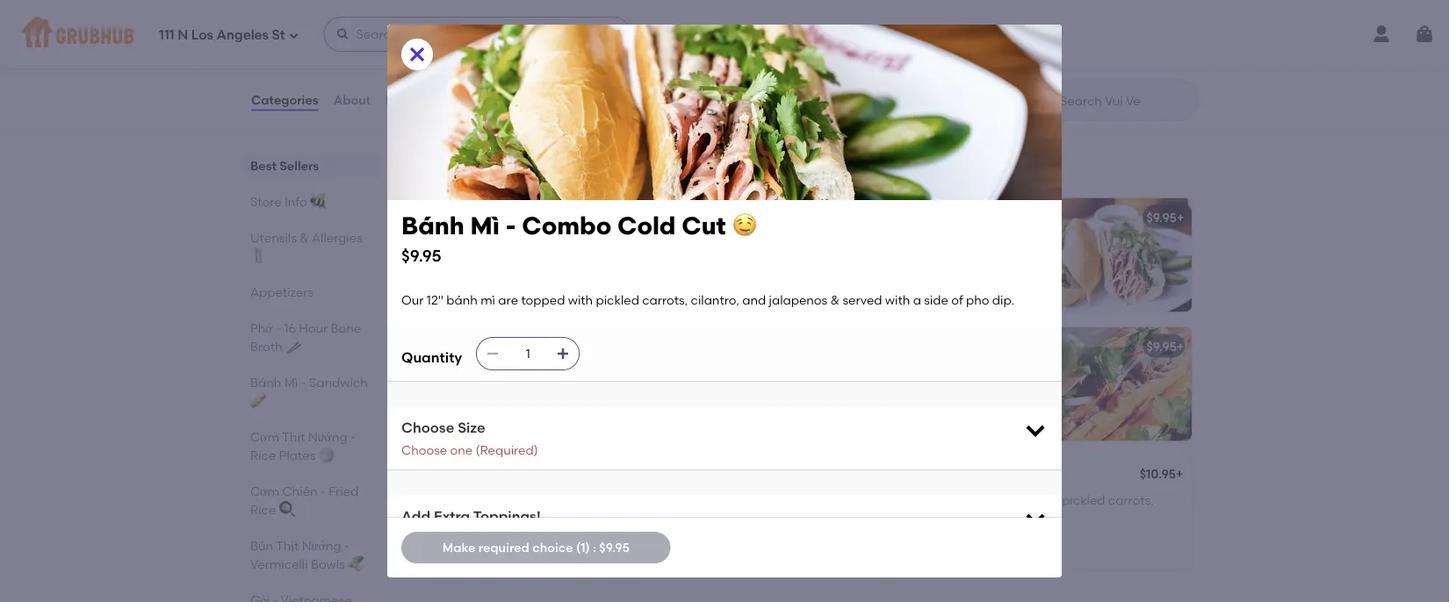 Task type: describe. For each thing, give the bounding box(es) containing it.
🤤 for bánh mì - combo cold cut 🤤 $9.95
[[732, 211, 757, 241]]

2 choose from the top
[[401, 443, 447, 458]]

phở for phở chicken breast
[[430, 21, 453, 36]]

🥖 inside tab
[[250, 394, 263, 408]]

extra
[[434, 508, 470, 525]]

phở chicken breast image
[[667, 6, 798, 120]]

reviews button
[[385, 69, 435, 132]]

cilantro, up bánh mì - braised beef brisket 😍 image
[[691, 293, 740, 308]]

$10.95
[[1140, 466, 1176, 481]]

limes for phở chicken breast
[[430, 64, 460, 79]]

breast
[[509, 21, 548, 36]]

0 vertical spatial sandwich
[[507, 157, 598, 179]]

$10.95 +
[[1140, 466, 1184, 481]]

mì inside the bánh mì - combo cold cut 🤤 $9.95
[[470, 211, 500, 241]]

cut for bánh mì - combo cold cut 🤤
[[962, 210, 984, 225]]

bánh inside vegetarian! our 12" bánh mì are topped with pickled carrots, cilantro, and jalapenos.
[[547, 235, 578, 250]]

vermicelli
[[250, 557, 308, 572]]

phở chicken breast
[[430, 21, 548, 36]]

make required choice (1) : $9.95
[[443, 541, 630, 555]]

nướng for plates
[[308, 430, 348, 444]]

cơm for cơm thịt nướng - rice plates 🍚
[[250, 430, 279, 444]]

svg image inside main navigation navigation
[[1414, 24, 1435, 45]]

bánh mì - fried egg 🍳
[[430, 210, 561, 225]]

(gf) served with bean sprouts, basil, limes and jalapenos. for breast
[[430, 46, 645, 79]]

utensils
[[250, 230, 297, 245]]

cilantro, inside vegetarian! our 12" bánh mì are topped with pickled carrots, cilantro, and jalapenos.
[[599, 252, 648, 267]]

utensils & allergies 🍴 tab
[[250, 228, 373, 265]]

😍
[[612, 339, 624, 354]]

1 choose from the top
[[401, 420, 454, 437]]

$9.95 + for bánh mì - braised pork belly image
[[1147, 339, 1184, 354]]

basil, for phở chicken breast
[[614, 46, 645, 61]]

fried inside cơm chiên - fried rice 🍳
[[329, 484, 359, 499]]

cilantro, down the input item quantity 'number field'
[[524, 382, 573, 397]]

and inside (gf) served with bean sprouts, basil, limes and jalapenos.
[[463, 64, 487, 79]]

cơm for cơm chiên - fried rice 🍳
[[250, 484, 279, 499]]

jalapenos. inside (gf) served with bean sprouts, basil, limes and jalapenos.
[[490, 64, 552, 79]]

cilantro, up tofu
[[918, 382, 967, 397]]

broth
[[250, 339, 282, 354]]

are inside vegetarian! our 12" bánh mì are topped with pickled carrots, cilantro, and jalapenos.
[[599, 235, 618, 250]]

bánh mì - lemongrass chicken image
[[667, 456, 798, 570]]

choose size choose one (required)
[[401, 420, 538, 458]]

one
[[450, 443, 473, 458]]

categories
[[251, 93, 319, 107]]

cơm chiên - fried rice 🍳
[[250, 484, 359, 517]]

vegan!
[[823, 493, 865, 508]]

info
[[285, 194, 307, 209]]

braised
[[489, 339, 535, 354]]

with inside vegan! our 12" bánh mì are topped with pickled carrots, cilantro, and jalapenos.
[[1034, 493, 1059, 508]]

hour
[[299, 321, 328, 336]]

🍴
[[250, 249, 263, 264]]

bone
[[331, 321, 361, 336]]

bánh mì - braised beef brisket 😍 image
[[667, 327, 798, 441]]

add extra toppings!
[[401, 508, 541, 525]]

bánh mì - combo cold cut 🤤 $9.95
[[401, 211, 757, 265]]

size
[[458, 420, 486, 437]]

served for chicken
[[458, 46, 499, 61]]

phở shrimp 🍤
[[823, 17, 908, 32]]

bánh inside tab
[[250, 375, 281, 390]]

bún thịt nướng - vermicelli bowls 🥒
[[250, 538, 360, 572]]

our inside vegan! our 12" bánh mì are topped with pickled carrots, cilantro, and jalapenos.
[[868, 493, 890, 508]]

topped inside vegan! our 12" bánh mì are topped with pickled carrots, cilantro, and jalapenos.
[[987, 493, 1031, 508]]

🍤
[[896, 17, 908, 32]]

12" inside vegetarian! our 12" bánh mì are topped with pickled carrots, cilantro, and jalapenos.
[[527, 235, 544, 250]]

🍚
[[319, 448, 331, 463]]

🍳 for rice
[[279, 502, 291, 517]]

egg
[[523, 210, 546, 225]]

best sellers
[[250, 158, 319, 173]]

store info 🐝
[[250, 194, 322, 209]]

cut for bánh mì - combo cold cut 🤤 $9.95
[[682, 211, 726, 241]]

fried for egg
[[489, 210, 520, 225]]

bánh mì - combo cold cut 🤤
[[823, 210, 1000, 225]]

rice for cơm thịt nướng - rice plates 🍚
[[250, 448, 276, 463]]

search icon image
[[1032, 90, 1053, 111]]

cilantro, up the choice
[[524, 514, 573, 529]]

111 n los angeles st
[[159, 27, 285, 43]]

16
[[284, 321, 296, 336]]

appetizers tab
[[250, 283, 373, 301]]

cilantro, down bánh mì - combo cold cut 🤤
[[918, 252, 967, 267]]

required
[[478, 541, 530, 555]]

🥢
[[285, 339, 298, 354]]

best for best seller
[[440, 450, 463, 463]]

cơm chiên - fried rice 🍳 tab
[[250, 482, 373, 519]]

🍳 for egg
[[549, 210, 561, 225]]

jalapenos. inside vegan! our 12" bánh mì are topped with pickled carrots, cilantro, and jalapenos.
[[901, 511, 963, 526]]

tofu
[[916, 468, 942, 483]]

mì inside the bánh mì - sandwich 🥖 tab
[[284, 375, 298, 390]]

vegetarian! our 12" bánh mì are topped with pickled carrots, cilantro, and jalapenos.
[[430, 235, 648, 285]]

sprouts, for phở shrimp 🍤
[[958, 42, 1005, 57]]

- inside cơm chiên - fried rice 🍳
[[321, 484, 326, 499]]

best for best sellers
[[250, 158, 277, 173]]

bánh mì - sandwich 🥖 tab
[[250, 373, 373, 410]]

carrots, inside vegetarian! our 12" bánh mì are topped with pickled carrots, cilantro, and jalapenos.
[[551, 252, 596, 267]]

(required)
[[476, 443, 538, 458]]

jalapenos. inside vegetarian! our 12" bánh mì are topped with pickled carrots, cilantro, and jalapenos.
[[456, 270, 518, 285]]

(gf) for phở shrimp 🍤
[[823, 42, 849, 57]]

angeles
[[216, 27, 269, 43]]

beef
[[538, 339, 565, 354]]

los
[[191, 27, 213, 43]]

reviews
[[386, 93, 435, 107]]

bún
[[250, 538, 273, 553]]

pickled inside vegetarian! our 12" bánh mì are topped with pickled carrots, cilantro, and jalapenos.
[[504, 252, 548, 267]]

toppings!
[[473, 508, 541, 525]]

are inside vegan! our 12" bánh mì are topped with pickled carrots, cilantro, and jalapenos.
[[964, 493, 984, 508]]

$9.95 + for bánh mì - fried egg 🍳 image
[[753, 210, 791, 225]]

plates
[[279, 448, 316, 463]]

- inside cơm thịt nướng - rice plates 🍚
[[351, 430, 356, 444]]

add
[[401, 508, 431, 525]]

bánh mì - sandwich 🥖 inside tab
[[250, 375, 368, 408]]

sprouts, for phở chicken breast
[[564, 46, 611, 61]]



Task type: vqa. For each thing, say whether or not it's contained in the screenshot.
4564
no



Task type: locate. For each thing, give the bounding box(es) containing it.
jalapenos. down vegetarian!
[[456, 270, 518, 285]]

1 horizontal spatial (gf) served with bean sprouts, basil, limes and jalapenos.
[[823, 42, 1164, 57]]

1 vertical spatial 🥖
[[250, 394, 263, 408]]

best left 'seller'
[[440, 450, 463, 463]]

bánh
[[547, 235, 578, 250], [868, 235, 899, 250], [446, 293, 478, 308], [475, 364, 506, 379], [868, 364, 899, 379], [913, 493, 944, 508], [475, 496, 506, 511]]

our
[[502, 235, 524, 250], [823, 235, 845, 250], [401, 293, 424, 308], [430, 364, 452, 379], [823, 364, 845, 379], [868, 493, 890, 508], [430, 496, 452, 511]]

bánh mì - combo cold cut 🤤 image
[[1060, 198, 1192, 312]]

bánh
[[415, 157, 463, 179], [430, 210, 461, 225], [823, 210, 854, 225], [401, 211, 465, 241], [430, 339, 461, 354], [250, 375, 281, 390], [823, 468, 854, 483]]

fried left tofu
[[883, 468, 913, 483]]

1 vertical spatial thịt
[[276, 538, 299, 553]]

0 vertical spatial nướng
[[308, 430, 348, 444]]

our 12" bánh mì are topped with pickled carrots, cilantro, and jalapenos & served with a side of pho dip.
[[823, 235, 1017, 303], [401, 293, 1015, 308], [430, 364, 624, 432], [823, 364, 1017, 432], [430, 496, 624, 565]]

mì
[[581, 235, 596, 250], [902, 235, 917, 250], [481, 293, 495, 308], [509, 364, 524, 379], [902, 364, 917, 379], [947, 493, 962, 508], [509, 496, 524, 511]]

limes for phở shrimp 🍤
[[1042, 42, 1073, 57]]

2 rice from the top
[[250, 502, 276, 517]]

categories button
[[250, 69, 319, 132]]

(gf) served with bean sprouts, basil, limes and jalapenos. for 🍤
[[823, 42, 1164, 57]]

cơm thịt nướng - rice plates 🍚
[[250, 430, 356, 463]]

jalapenos
[[823, 270, 882, 285], [769, 293, 828, 308], [430, 399, 488, 414], [823, 399, 882, 414], [430, 532, 488, 547]]

1 horizontal spatial sprouts,
[[958, 42, 1005, 57]]

rice up the 'bún'
[[250, 502, 276, 517]]

phở for phở shrimp 🍤
[[823, 17, 847, 32]]

fried left egg
[[489, 210, 520, 225]]

about button
[[333, 69, 372, 132]]

$9.95 inside the bánh mì - combo cold cut 🤤 $9.95
[[401, 246, 442, 265]]

1 horizontal spatial bánh mì - sandwich 🥖
[[415, 157, 621, 179]]

bean for phở chicken breast
[[530, 46, 561, 61]]

main navigation navigation
[[0, 0, 1449, 69]]

cilantro, up "😍" at the bottom left of the page
[[599, 252, 648, 267]]

cold for bánh mì - combo cold cut 🤤 $9.95
[[617, 211, 676, 241]]

1 vertical spatial fried
[[883, 468, 913, 483]]

1 horizontal spatial 🥖
[[602, 157, 621, 179]]

and inside vegan! our 12" bánh mì are topped with pickled carrots, cilantro, and jalapenos.
[[875, 511, 898, 526]]

2 horizontal spatial fried
[[883, 468, 913, 483]]

sprouts,
[[958, 42, 1005, 57], [564, 46, 611, 61]]

chiên
[[282, 484, 318, 499]]

(gf) served with bean sprouts, basil, limes and jalapenos. up search icon
[[823, 42, 1164, 57]]

0 horizontal spatial phở
[[250, 321, 273, 336]]

phở - 16 hour bone broth 🥢
[[250, 321, 361, 354]]

-
[[494, 157, 502, 179], [481, 210, 486, 225], [874, 210, 880, 225], [506, 211, 516, 241], [276, 321, 281, 336], [481, 339, 486, 354], [301, 375, 306, 390], [351, 430, 356, 444], [874, 468, 880, 483], [321, 484, 326, 499], [344, 538, 350, 553]]

1 vertical spatial cơm
[[250, 484, 279, 499]]

store
[[250, 194, 282, 209]]

phở for phở - 16 hour bone broth 🥢
[[250, 321, 273, 336]]

combo for bánh mì - combo cold cut 🤤
[[883, 210, 928, 225]]

vegan! our 12" bánh mì are topped with pickled carrots, cilantro, and jalapenos.
[[823, 493, 1154, 526]]

quantity
[[401, 349, 462, 366]]

rice inside cơm thịt nướng - rice plates 🍚
[[250, 448, 276, 463]]

(gf) for phở chicken breast
[[430, 46, 455, 61]]

sellers
[[280, 158, 319, 173]]

cơm inside cơm chiên - fried rice 🍳
[[250, 484, 279, 499]]

choice
[[532, 541, 573, 555]]

make
[[443, 541, 475, 555]]

🥖 down broth
[[250, 394, 263, 408]]

0 horizontal spatial 🤤
[[732, 211, 757, 241]]

0 horizontal spatial sprouts,
[[564, 46, 611, 61]]

seller
[[465, 450, 494, 463]]

1 vertical spatial rice
[[250, 502, 276, 517]]

mì inside vegetarian! our 12" bánh mì are topped with pickled carrots, cilantro, and jalapenos.
[[581, 235, 596, 250]]

nướng inside cơm thịt nướng - rice plates 🍚
[[308, 430, 348, 444]]

limes up 'reviews'
[[430, 64, 460, 79]]

0 horizontal spatial (gf)
[[430, 46, 455, 61]]

brisket
[[568, 339, 609, 354]]

phở up broth
[[250, 321, 273, 336]]

and
[[1076, 42, 1099, 57], [463, 64, 487, 79], [970, 252, 993, 267], [430, 270, 453, 285], [742, 293, 766, 308], [576, 382, 600, 397], [970, 382, 993, 397], [875, 511, 898, 526], [576, 514, 600, 529]]

0 horizontal spatial best
[[250, 158, 277, 173]]

🥖 up the bánh mì - combo cold cut 🤤 $9.95
[[602, 157, 621, 179]]

- inside "phở - 16 hour bone broth 🥢"
[[276, 321, 281, 336]]

$15.95 +
[[748, 17, 791, 32]]

0 vertical spatial limes
[[1042, 42, 1073, 57]]

thịt inside bún thịt nướng - vermicelli bowls 🥒
[[276, 538, 299, 553]]

111
[[159, 27, 174, 43]]

(gf) inside (gf) served with bean sprouts, basil, limes and jalapenos.
[[430, 46, 455, 61]]

1 vertical spatial 🍳
[[279, 502, 291, 517]]

2 vertical spatial fried
[[329, 484, 359, 499]]

appetizers
[[250, 285, 314, 300]]

1 vertical spatial choose
[[401, 443, 447, 458]]

0 horizontal spatial basil,
[[614, 46, 645, 61]]

bún thịt nướng - vermicelli bowls 🥒 tab
[[250, 537, 373, 574]]

0 horizontal spatial fried
[[329, 484, 359, 499]]

12"
[[527, 235, 544, 250], [848, 235, 865, 250], [427, 293, 444, 308], [455, 364, 472, 379], [848, 364, 865, 379], [893, 493, 910, 508], [455, 496, 472, 511]]

basil,
[[1008, 42, 1039, 57], [614, 46, 645, 61]]

limes inside (gf) served with bean sprouts, basil, limes and jalapenos.
[[430, 64, 460, 79]]

nướng up 🍚
[[308, 430, 348, 444]]

best left sellers
[[250, 158, 277, 173]]

1 horizontal spatial 🍳
[[549, 210, 561, 225]]

basil, for phở shrimp 🍤
[[1008, 42, 1039, 57]]

🍳 right egg
[[549, 210, 561, 225]]

(gf) down phở chicken breast
[[430, 46, 455, 61]]

carrots,
[[551, 252, 596, 267], [869, 252, 915, 267], [642, 293, 688, 308], [476, 382, 521, 397], [869, 382, 915, 397], [1108, 493, 1154, 508], [476, 514, 521, 529]]

bánh mì - braised pork belly image
[[1060, 327, 1192, 441]]

with inside vegetarian! our 12" bánh mì are topped with pickled carrots, cilantro, and jalapenos.
[[476, 252, 501, 267]]

🤤 for bánh mì - combo cold cut 🤤
[[987, 210, 1000, 225]]

1 horizontal spatial sandwich
[[507, 157, 598, 179]]

1 horizontal spatial basil,
[[1008, 42, 1039, 57]]

🥒
[[348, 557, 360, 572]]

0 vertical spatial bánh mì - sandwich 🥖
[[415, 157, 621, 179]]

thịt
[[282, 430, 305, 444], [276, 538, 299, 553]]

nướng
[[308, 430, 348, 444], [302, 538, 341, 553]]

0 vertical spatial cơm
[[250, 430, 279, 444]]

shrimp
[[850, 17, 893, 32]]

0 horizontal spatial bean
[[530, 46, 561, 61]]

thịt up vermicelli
[[276, 538, 299, 553]]

1 cơm from the top
[[250, 430, 279, 444]]

1 horizontal spatial cold
[[931, 210, 959, 225]]

st
[[272, 27, 285, 43]]

bánh inside the bánh mì - combo cold cut 🤤 $9.95
[[401, 211, 465, 241]]

allergies
[[312, 230, 363, 245]]

:
[[593, 541, 596, 555]]

bánh mì - sandwich 🥖 up egg
[[415, 157, 621, 179]]

bean
[[924, 42, 955, 57], [530, 46, 561, 61]]

(gf) served with bean sprouts, basil, limes and jalapenos. down breast
[[430, 46, 645, 79]]

rice left plates
[[250, 448, 276, 463]]

phở left chicken
[[430, 21, 453, 36]]

cilantro,
[[599, 252, 648, 267], [918, 252, 967, 267], [691, 293, 740, 308], [524, 382, 573, 397], [918, 382, 967, 397], [823, 511, 872, 526], [524, 514, 573, 529]]

&
[[300, 230, 309, 245], [884, 270, 894, 285], [831, 293, 840, 308], [491, 399, 500, 414], [884, 399, 894, 414], [491, 532, 500, 547]]

store info 🐝 tab
[[250, 192, 373, 211]]

sandwich down 'phở - 16 hour bone broth 🥢' tab
[[309, 375, 368, 390]]

combo inside the bánh mì - combo cold cut 🤤 $9.95
[[522, 211, 612, 241]]

nướng for bowls
[[302, 538, 341, 553]]

topped
[[943, 235, 987, 250], [430, 252, 473, 267], [521, 293, 565, 308], [549, 364, 593, 379], [943, 364, 987, 379], [987, 493, 1031, 508], [549, 496, 593, 511]]

best seller
[[440, 450, 494, 463]]

0 horizontal spatial bánh mì - sandwich 🥖
[[250, 375, 368, 408]]

bean inside (gf) served with bean sprouts, basil, limes and jalapenos.
[[530, 46, 561, 61]]

pickled inside vegan! our 12" bánh mì are topped with pickled carrots, cilantro, and jalapenos.
[[1062, 493, 1105, 508]]

cold inside the bánh mì - combo cold cut 🤤 $9.95
[[617, 211, 676, 241]]

🍳 down chiên
[[279, 502, 291, 517]]

$9.95 + for bánh mì - combo cold cut 🤤 image
[[1147, 210, 1184, 225]]

served inside (gf) served with bean sprouts, basil, limes and jalapenos.
[[458, 46, 499, 61]]

1 horizontal spatial combo
[[883, 210, 928, 225]]

chicken
[[456, 21, 506, 36]]

cơm inside cơm thịt nướng - rice plates 🍚
[[250, 430, 279, 444]]

served down shrimp
[[852, 42, 893, 57]]

0 vertical spatial best
[[250, 158, 277, 173]]

1 horizontal spatial (gf)
[[823, 42, 849, 57]]

svg image
[[336, 27, 350, 41], [289, 30, 299, 41], [486, 347, 500, 361], [556, 347, 570, 361]]

1 horizontal spatial 🤤
[[987, 210, 1000, 225]]

phở - 16 hour bone broth 🥢 tab
[[250, 319, 373, 356]]

1 vertical spatial nướng
[[302, 538, 341, 553]]

jalapenos. up search vui ve search box
[[1102, 42, 1164, 57]]

🤤
[[987, 210, 1000, 225], [732, 211, 757, 241]]

1 horizontal spatial phở
[[430, 21, 453, 36]]

2 horizontal spatial phở
[[823, 17, 847, 32]]

choose
[[401, 420, 454, 437], [401, 443, 447, 458]]

1 vertical spatial best
[[440, 450, 463, 463]]

vegetarian!
[[430, 235, 499, 250]]

$15.95
[[748, 17, 784, 32]]

0 horizontal spatial 🍳
[[279, 502, 291, 517]]

1 vertical spatial bánh mì - sandwich 🥖
[[250, 375, 368, 408]]

carrots, inside vegan! our 12" bánh mì are topped with pickled carrots, cilantro, and jalapenos.
[[1108, 493, 1154, 508]]

cold for bánh mì - combo cold cut 🤤
[[931, 210, 959, 225]]

jalapenos. down tofu
[[901, 511, 963, 526]]

- inside bún thịt nướng - vermicelli bowls 🥒
[[344, 538, 350, 553]]

choose up one at the left bottom of page
[[401, 420, 454, 437]]

nướng up "bowls"
[[302, 538, 341, 553]]

mì inside vegan! our 12" bánh mì are topped with pickled carrots, cilantro, and jalapenos.
[[947, 493, 962, 508]]

bánh mì - fried tofu
[[823, 468, 942, 483]]

cut inside the bánh mì - combo cold cut 🤤 $9.95
[[682, 211, 726, 241]]

0 horizontal spatial cut
[[682, 211, 726, 241]]

1 horizontal spatial limes
[[1042, 42, 1073, 57]]

sandwich inside tab
[[309, 375, 368, 390]]

svg image
[[1414, 24, 1435, 45], [407, 44, 428, 65], [1023, 418, 1048, 443], [1023, 507, 1048, 531]]

thịt inside cơm thịt nướng - rice plates 🍚
[[282, 430, 305, 444]]

0 horizontal spatial (gf) served with bean sprouts, basil, limes and jalapenos.
[[430, 46, 645, 79]]

(gf) down phở shrimp 🍤
[[823, 42, 849, 57]]

mì
[[468, 157, 490, 179], [464, 210, 478, 225], [857, 210, 872, 225], [470, 211, 500, 241], [464, 339, 478, 354], [284, 375, 298, 390], [857, 468, 872, 483]]

0 vertical spatial 🥖
[[602, 157, 621, 179]]

Input item quantity number field
[[509, 338, 547, 370]]

0 horizontal spatial limes
[[430, 64, 460, 79]]

0 vertical spatial rice
[[250, 448, 276, 463]]

(gf)
[[823, 42, 849, 57], [430, 46, 455, 61]]

best sellers tab
[[250, 156, 373, 175]]

tab
[[250, 591, 373, 603]]

cơm up plates
[[250, 430, 279, 444]]

cơm left chiên
[[250, 484, 279, 499]]

side
[[978, 270, 1002, 285], [924, 293, 949, 308], [585, 399, 609, 414], [978, 399, 1002, 414], [585, 532, 609, 547]]

rice inside cơm chiên - fried rice 🍳
[[250, 502, 276, 517]]

about
[[333, 93, 371, 107]]

0 horizontal spatial 🥖
[[250, 394, 263, 408]]

phở inside "phở - 16 hour bone broth 🥢"
[[250, 321, 273, 336]]

phở left shrimp
[[823, 17, 847, 32]]

dip.
[[849, 288, 871, 303], [992, 293, 1015, 308], [456, 417, 478, 432], [849, 417, 871, 432], [456, 550, 478, 565]]

phở
[[823, 17, 847, 32], [430, 21, 453, 36], [250, 321, 273, 336]]

thịt for cơm
[[282, 430, 305, 444]]

🍳
[[549, 210, 561, 225], [279, 502, 291, 517]]

0 horizontal spatial served
[[458, 46, 499, 61]]

rice for cơm chiên - fried rice 🍳
[[250, 502, 276, 517]]

& inside utensils & allergies 🍴
[[300, 230, 309, 245]]

12" inside vegan! our 12" bánh mì are topped with pickled carrots, cilantro, and jalapenos.
[[893, 493, 910, 508]]

0 vertical spatial thịt
[[282, 430, 305, 444]]

🍳 inside cơm chiên - fried rice 🍳
[[279, 502, 291, 517]]

cilantro, inside vegan! our 12" bánh mì are topped with pickled carrots, cilantro, and jalapenos.
[[823, 511, 872, 526]]

cut
[[962, 210, 984, 225], [682, 211, 726, 241]]

served
[[852, 42, 893, 57], [458, 46, 499, 61]]

utensils & allergies 🍴
[[250, 230, 363, 264]]

thịt up plates
[[282, 430, 305, 444]]

our inside vegetarian! our 12" bánh mì are topped with pickled carrots, cilantro, and jalapenos.
[[502, 235, 524, 250]]

1 horizontal spatial bean
[[924, 42, 955, 57]]

1 vertical spatial limes
[[430, 64, 460, 79]]

served for shrimp
[[852, 42, 893, 57]]

combo
[[883, 210, 928, 225], [522, 211, 612, 241]]

cold
[[931, 210, 959, 225], [617, 211, 676, 241]]

n
[[178, 27, 188, 43]]

0 horizontal spatial sandwich
[[309, 375, 368, 390]]

1 horizontal spatial fried
[[489, 210, 520, 225]]

served down chicken
[[458, 46, 499, 61]]

0 vertical spatial choose
[[401, 420, 454, 437]]

1 rice from the top
[[250, 448, 276, 463]]

0 horizontal spatial cold
[[617, 211, 676, 241]]

$9.95 +
[[753, 210, 791, 225], [1147, 210, 1184, 225], [1147, 339, 1184, 354], [753, 468, 791, 483]]

bánh mì - braised beef brisket 😍
[[430, 339, 624, 354]]

limes
[[1042, 42, 1073, 57], [430, 64, 460, 79]]

0 vertical spatial 🍳
[[549, 210, 561, 225]]

bánh inside vegan! our 12" bánh mì are topped with pickled carrots, cilantro, and jalapenos.
[[913, 493, 944, 508]]

- inside the bánh mì - combo cold cut 🤤 $9.95
[[506, 211, 516, 241]]

🤤 inside the bánh mì - combo cold cut 🤤 $9.95
[[732, 211, 757, 241]]

and inside vegetarian! our 12" bánh mì are topped with pickled carrots, cilantro, and jalapenos.
[[430, 270, 453, 285]]

rice
[[250, 448, 276, 463], [250, 502, 276, 517]]

limes up search icon
[[1042, 42, 1073, 57]]

(1)
[[576, 541, 590, 555]]

cơm thịt nướng - rice plates 🍚 tab
[[250, 428, 373, 465]]

1 horizontal spatial cut
[[962, 210, 984, 225]]

nướng inside bún thịt nướng - vermicelli bowls 🥒
[[302, 538, 341, 553]]

+
[[784, 17, 791, 32], [784, 210, 791, 225], [1177, 210, 1184, 225], [1177, 339, 1184, 354], [1176, 466, 1184, 481], [784, 468, 791, 483]]

topped inside vegetarian! our 12" bánh mì are topped with pickled carrots, cilantro, and jalapenos.
[[430, 252, 473, 267]]

with inside (gf) served with bean sprouts, basil, limes and jalapenos.
[[502, 46, 527, 61]]

🥖
[[602, 157, 621, 179], [250, 394, 263, 408]]

served
[[897, 270, 936, 285], [843, 293, 882, 308], [503, 399, 543, 414], [897, 399, 936, 414], [503, 532, 543, 547]]

thịt for bún
[[276, 538, 299, 553]]

bánh mì - fried egg 🍳 image
[[667, 198, 798, 312]]

choose left one at the left bottom of page
[[401, 443, 447, 458]]

fried for tofu
[[883, 468, 913, 483]]

- inside bánh mì - sandwich 🥖
[[301, 375, 306, 390]]

best inside tab
[[250, 158, 277, 173]]

1 horizontal spatial served
[[852, 42, 893, 57]]

basil, inside (gf) served with bean sprouts, basil, limes and jalapenos.
[[614, 46, 645, 61]]

0 horizontal spatial combo
[[522, 211, 612, 241]]

sandwich up egg
[[507, 157, 598, 179]]

jalapenos. down breast
[[490, 64, 552, 79]]

2 cơm from the top
[[250, 484, 279, 499]]

bean for phở shrimp 🍤
[[924, 42, 955, 57]]

fried down 🍚
[[329, 484, 359, 499]]

1 horizontal spatial best
[[440, 450, 463, 463]]

Search Vui Ve search field
[[1058, 92, 1193, 109]]

cilantro, down vegan!
[[823, 511, 872, 526]]

0 vertical spatial fried
[[489, 210, 520, 225]]

1 vertical spatial sandwich
[[309, 375, 368, 390]]

sprouts, inside (gf) served with bean sprouts, basil, limes and jalapenos.
[[564, 46, 611, 61]]

🐝
[[310, 194, 322, 209]]

bowls
[[311, 557, 345, 572]]

combo for bánh mì - combo cold cut 🤤 $9.95
[[522, 211, 612, 241]]

a
[[967, 270, 975, 285], [913, 293, 921, 308], [574, 399, 582, 414], [967, 399, 975, 414], [574, 532, 582, 547]]

bánh mì - sandwich 🥖 down 🥢
[[250, 375, 368, 408]]



